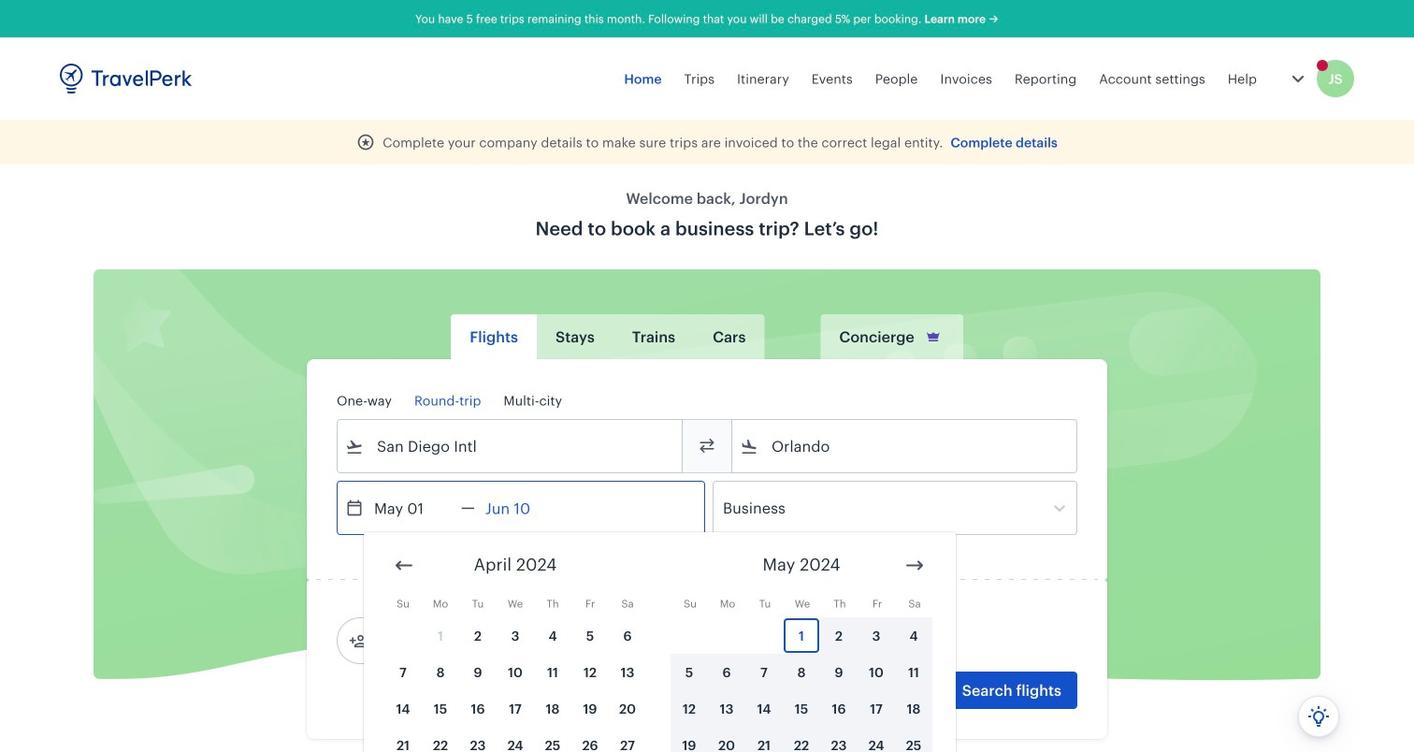 Task type: locate. For each thing, give the bounding box(es) containing it.
move forward to switch to the next month. image
[[904, 554, 926, 577]]

selected as start date. wednesday, may 1, 2024 image
[[784, 618, 820, 653]]

selected. saturday, may 11, 2024 image
[[896, 655, 932, 689]]

move backward to switch to the previous month. image
[[393, 554, 415, 577]]

selected. saturday, may 25, 2024 image
[[896, 728, 932, 752]]

Return text field
[[475, 482, 572, 534]]

selected. thursday, may 16, 2024 image
[[821, 691, 857, 726]]

selected. thursday, may 9, 2024 image
[[821, 655, 857, 689]]

calendar application
[[364, 532, 1415, 752]]

selected. friday, may 17, 2024 image
[[859, 691, 894, 726]]

selected. saturday, may 18, 2024 image
[[896, 691, 932, 726]]



Task type: describe. For each thing, give the bounding box(es) containing it.
selected. wednesday, may 15, 2024 image
[[784, 691, 820, 726]]

Add first traveler search field
[[368, 626, 562, 656]]

selected. thursday, may 23, 2024 image
[[821, 728, 857, 752]]

To search field
[[759, 431, 1052, 461]]

selected. wednesday, may 8, 2024 image
[[784, 655, 820, 689]]

selected. friday, may 24, 2024 image
[[859, 728, 894, 752]]

Depart text field
[[364, 482, 461, 534]]

selected. friday, may 3, 2024 image
[[859, 618, 894, 653]]

selected. saturday, may 4, 2024 image
[[896, 618, 932, 653]]

selected. wednesday, may 22, 2024 image
[[784, 728, 820, 752]]

From search field
[[364, 431, 658, 461]]

selected. thursday, may 2, 2024 image
[[821, 618, 857, 653]]

selected. friday, may 10, 2024 image
[[859, 655, 894, 689]]



Task type: vqa. For each thing, say whether or not it's contained in the screenshot.
selected. friday, may 17, 2024 icon
yes



